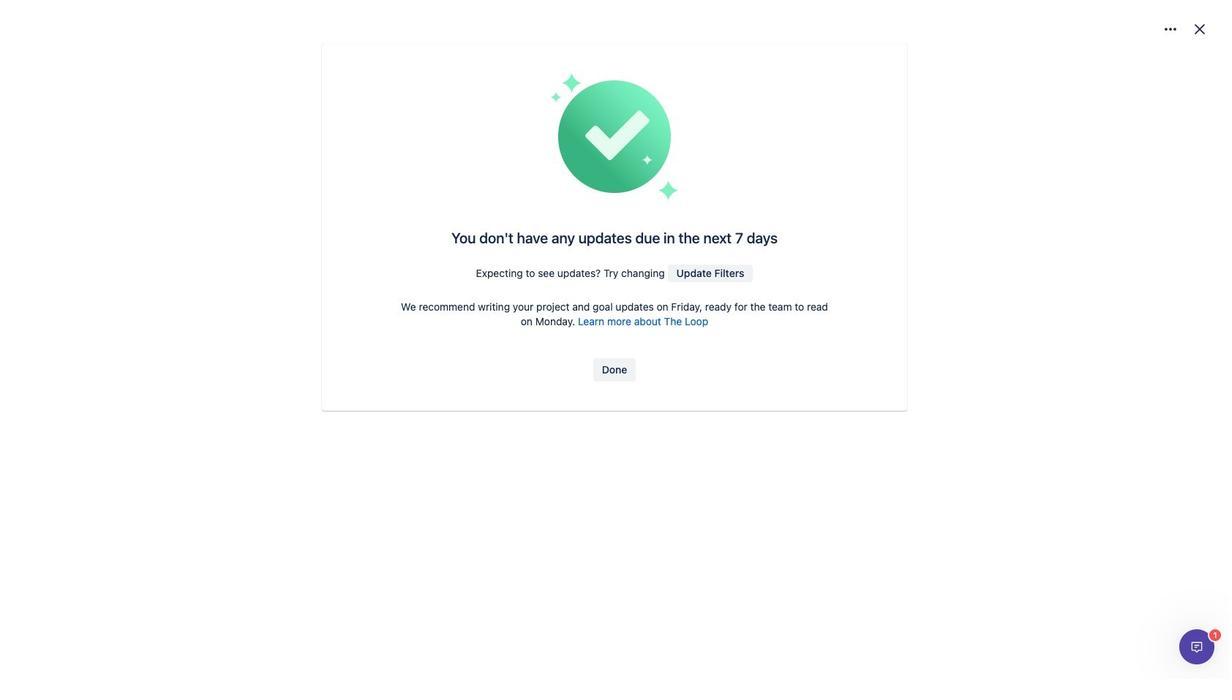 Task type: describe. For each thing, give the bounding box(es) containing it.
Search field
[[925, 8, 1071, 32]]



Task type: locate. For each thing, give the bounding box(es) containing it.
settings image
[[1162, 20, 1179, 38]]

close image
[[1191, 20, 1209, 38]]



Task type: vqa. For each thing, say whether or not it's contained in the screenshot.
Switch to... image
no



